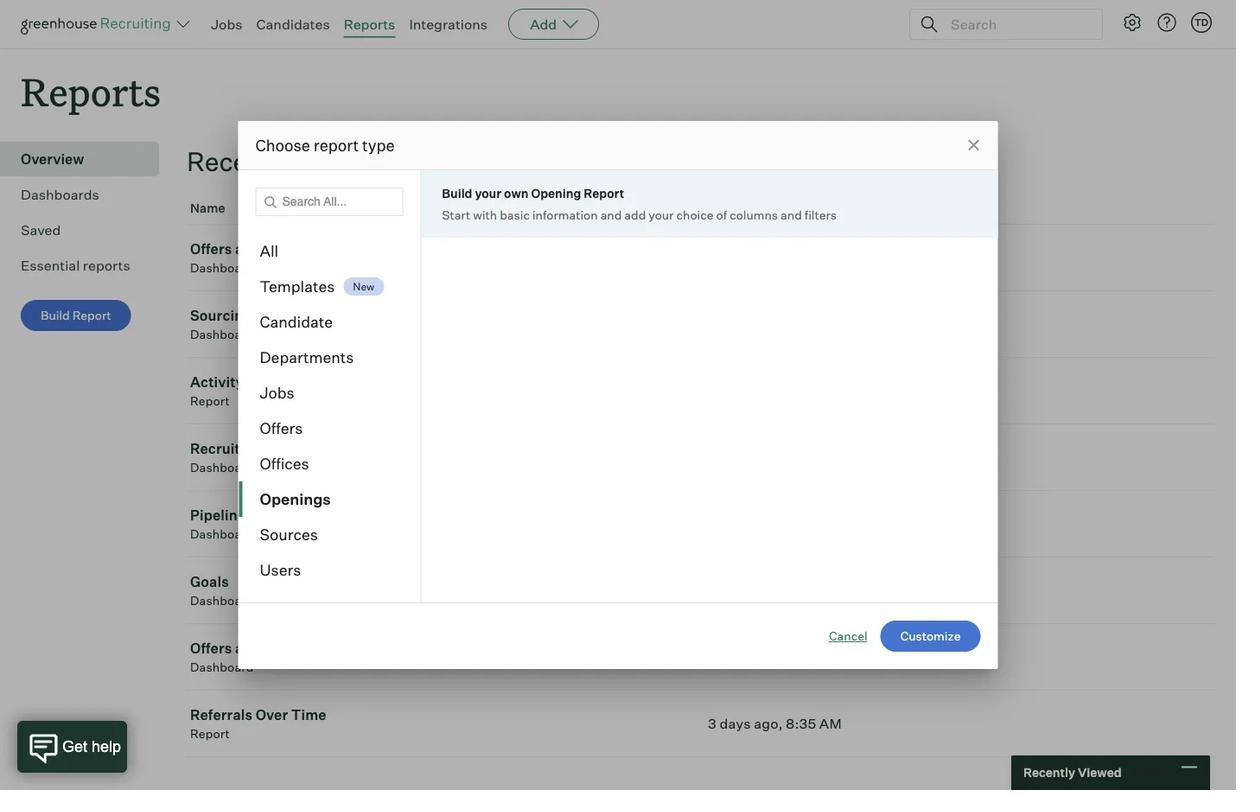 Task type: vqa. For each thing, say whether or not it's contained in the screenshot.


Task type: describe. For each thing, give the bounding box(es) containing it.
build your own opening report start with basic information and add your choice of columns and filters
[[442, 186, 837, 222]]

configure image
[[1123, 12, 1143, 33]]

0 vertical spatial offers
[[190, 241, 232, 258]]

build for build report
[[41, 308, 70, 323]]

candidate
[[260, 313, 333, 332]]

sourcing dashboard
[[190, 307, 254, 342]]

2 offers and hiring dashboard from the top
[[190, 640, 304, 675]]

own
[[504, 186, 529, 201]]

name
[[190, 201, 226, 216]]

6 dashboard from the top
[[190, 660, 254, 675]]

offices
[[260, 455, 309, 474]]

pm
[[816, 649, 838, 666]]

td button
[[1192, 12, 1213, 33]]

td button
[[1188, 9, 1216, 36]]

offers inside choose report type dialog
[[260, 419, 303, 438]]

users
[[260, 561, 301, 580]]

add button
[[509, 9, 600, 40]]

referrals over time report
[[190, 707, 327, 742]]

viewed for recently viewed
[[299, 145, 385, 178]]

2
[[708, 649, 716, 666]]

referrals
[[190, 707, 253, 724]]

report down activity
[[190, 394, 230, 409]]

all
[[260, 242, 279, 261]]

of
[[717, 207, 727, 222]]

choice
[[677, 207, 714, 222]]

2 vertical spatial offers
[[190, 640, 232, 657]]

and left add on the top right
[[601, 207, 622, 222]]

integrations
[[409, 16, 488, 33]]

templates
[[260, 277, 335, 296]]

essential reports link
[[21, 255, 152, 276]]

recently for recently viewed
[[1024, 765, 1076, 781]]

cancel
[[829, 629, 868, 644]]

dashboard inside pipeline health dashboard
[[190, 527, 254, 542]]

1 offers and hiring dashboard from the top
[[190, 241, 304, 276]]

sourcing
[[190, 307, 252, 325]]

choose report type dialog
[[238, 121, 999, 669]]

saved
[[21, 222, 61, 239]]

5 dashboard from the top
[[190, 593, 254, 609]]

columns
[[730, 207, 778, 222]]

recently viewed
[[187, 145, 385, 178]]

2 dashboard from the top
[[190, 327, 254, 342]]

Search text field
[[947, 12, 1087, 37]]

integrations link
[[409, 16, 488, 33]]

overview
[[21, 151, 84, 168]]

customize button
[[881, 621, 981, 652]]

build report button
[[21, 300, 131, 331]]

2 hiring from the top
[[264, 640, 304, 657]]

report
[[314, 135, 359, 155]]

health
[[249, 507, 292, 524]]

td
[[1195, 16, 1209, 28]]

viewed
[[1078, 765, 1122, 781]]

8:35
[[786, 715, 817, 733]]

build report
[[41, 308, 111, 323]]

last viewed
[[708, 201, 780, 216]]

efficiency
[[265, 440, 331, 458]]

build for build your own opening report start with basic information and add your choice of columns and filters
[[442, 186, 473, 201]]

jobs link
[[211, 16, 243, 33]]

0 vertical spatial jobs
[[211, 16, 243, 33]]

essential reports
[[21, 257, 130, 274]]

0 horizontal spatial your
[[475, 186, 502, 201]]

recently for recently viewed
[[187, 145, 293, 178]]

1 horizontal spatial your
[[649, 207, 674, 222]]

reports
[[83, 257, 130, 274]]

3
[[708, 715, 717, 733]]



Task type: locate. For each thing, give the bounding box(es) containing it.
recruiting efficiency dashboard
[[190, 440, 331, 475]]

customize
[[901, 629, 961, 644]]

report down departments
[[247, 374, 294, 391]]

goals
[[190, 574, 229, 591]]

1 horizontal spatial viewed
[[737, 201, 780, 216]]

ago, for 8:35
[[754, 715, 783, 733]]

1 vertical spatial build
[[41, 308, 70, 323]]

offers up efficiency
[[260, 419, 303, 438]]

and
[[601, 207, 622, 222], [781, 207, 802, 222], [235, 241, 261, 258], [235, 640, 261, 657]]

essential
[[21, 257, 80, 274]]

days right 2
[[720, 649, 751, 666]]

candidates link
[[256, 16, 330, 33]]

1 vertical spatial viewed
[[737, 201, 780, 216]]

openings
[[260, 490, 331, 509]]

filters
[[805, 207, 837, 222]]

your right add on the top right
[[649, 207, 674, 222]]

offers and hiring dashboard
[[190, 241, 304, 276], [190, 640, 304, 675]]

1 vertical spatial your
[[649, 207, 674, 222]]

0 vertical spatial your
[[475, 186, 502, 201]]

saved link
[[21, 220, 152, 241]]

build
[[442, 186, 473, 201], [41, 308, 70, 323]]

candidates
[[256, 16, 330, 33]]

recently viewed
[[1024, 765, 1122, 781]]

choose
[[256, 135, 310, 155]]

dashboard down sourcing
[[190, 327, 254, 342]]

0 vertical spatial ago,
[[754, 649, 783, 666]]

pipeline health dashboard
[[190, 507, 292, 542]]

1 vertical spatial jobs
[[260, 384, 295, 403]]

type
[[362, 135, 395, 155]]

jobs inside choose report type dialog
[[260, 384, 295, 403]]

report down referrals
[[190, 727, 230, 742]]

1 vertical spatial hiring
[[264, 640, 304, 657]]

0 vertical spatial build
[[442, 186, 473, 201]]

3 dashboard from the top
[[190, 460, 254, 475]]

recruiting
[[190, 440, 262, 458]]

build inside button
[[41, 308, 70, 323]]

0 vertical spatial recently
[[187, 145, 293, 178]]

0 horizontal spatial viewed
[[299, 145, 385, 178]]

hiring
[[264, 241, 304, 258], [264, 640, 304, 657]]

2 days ago, 1:50 pm
[[708, 649, 838, 666]]

1 horizontal spatial jobs
[[260, 384, 295, 403]]

build down essential
[[41, 308, 70, 323]]

1 hiring from the top
[[264, 241, 304, 258]]

departments
[[260, 348, 354, 367]]

offers and hiring dashboard up templates
[[190, 241, 304, 276]]

days for 2
[[720, 649, 751, 666]]

dashboards link
[[21, 184, 152, 205]]

Search All... text field
[[256, 188, 403, 216]]

report inside button
[[72, 308, 111, 323]]

days
[[720, 649, 751, 666], [720, 715, 751, 733]]

dashboards
[[21, 186, 99, 203]]

1 horizontal spatial reports
[[344, 16, 396, 33]]

dashboard down recruiting
[[190, 460, 254, 475]]

dashboard inside recruiting efficiency dashboard
[[190, 460, 254, 475]]

1 vertical spatial ago,
[[754, 715, 783, 733]]

report down essential reports link
[[72, 308, 111, 323]]

report up information
[[584, 186, 625, 201]]

over
[[256, 707, 288, 724]]

1 dashboard from the top
[[190, 261, 254, 276]]

recently up name
[[187, 145, 293, 178]]

time
[[291, 707, 327, 724]]

viewed right the of
[[737, 201, 780, 216]]

dashboard up sourcing
[[190, 261, 254, 276]]

add
[[625, 207, 646, 222]]

dashboard up referrals
[[190, 660, 254, 675]]

3 days ago, 8:35 am
[[708, 715, 842, 733]]

jobs
[[211, 16, 243, 33], [260, 384, 295, 403]]

ago, left 1:50
[[754, 649, 783, 666]]

reports link
[[344, 16, 396, 33]]

report inside the referrals over time report
[[190, 727, 230, 742]]

1 vertical spatial offers and hiring dashboard
[[190, 640, 304, 675]]

and up templates
[[235, 241, 261, 258]]

and down goals dashboard
[[235, 640, 261, 657]]

your up 'with'
[[475, 186, 502, 201]]

activity report report
[[190, 374, 294, 409]]

1 horizontal spatial recently
[[1024, 765, 1076, 781]]

basic
[[500, 207, 530, 222]]

cancel link
[[829, 628, 868, 645]]

offers down name
[[190, 241, 232, 258]]

0 horizontal spatial recently
[[187, 145, 293, 178]]

0 vertical spatial hiring
[[264, 241, 304, 258]]

information
[[533, 207, 598, 222]]

1 vertical spatial recently
[[1024, 765, 1076, 781]]

dashboard down pipeline
[[190, 527, 254, 542]]

ago, for 1:50
[[754, 649, 783, 666]]

choose report type
[[256, 135, 395, 155]]

0 horizontal spatial build
[[41, 308, 70, 323]]

greenhouse recruiting image
[[21, 14, 176, 35]]

days right '3'
[[720, 715, 751, 733]]

add
[[530, 16, 557, 33]]

offers and hiring dashboard up over
[[190, 640, 304, 675]]

jobs left candidates link
[[211, 16, 243, 33]]

0 vertical spatial viewed
[[299, 145, 385, 178]]

offers
[[190, 241, 232, 258], [260, 419, 303, 438], [190, 640, 232, 657]]

last
[[708, 201, 735, 216]]

dashboard down goals
[[190, 593, 254, 609]]

hiring up over
[[264, 640, 304, 657]]

reports down greenhouse recruiting image
[[21, 66, 161, 117]]

0 horizontal spatial jobs
[[211, 16, 243, 33]]

recently left viewed
[[1024, 765, 1076, 781]]

viewed up search all... text box
[[299, 145, 385, 178]]

overview link
[[21, 149, 152, 170]]

jobs down departments
[[260, 384, 295, 403]]

report
[[584, 186, 625, 201], [72, 308, 111, 323], [247, 374, 294, 391], [190, 394, 230, 409], [190, 727, 230, 742]]

days for 3
[[720, 715, 751, 733]]

0 vertical spatial reports
[[344, 16, 396, 33]]

build up start
[[442, 186, 473, 201]]

pipeline
[[190, 507, 246, 524]]

with
[[473, 207, 497, 222]]

am
[[820, 715, 842, 733]]

sources
[[260, 525, 318, 544]]

1 vertical spatial reports
[[21, 66, 161, 117]]

goals dashboard
[[190, 574, 254, 609]]

start
[[442, 207, 471, 222]]

dashboard
[[190, 261, 254, 276], [190, 327, 254, 342], [190, 460, 254, 475], [190, 527, 254, 542], [190, 593, 254, 609], [190, 660, 254, 675]]

reports
[[344, 16, 396, 33], [21, 66, 161, 117]]

new
[[353, 280, 375, 293]]

4 dashboard from the top
[[190, 527, 254, 542]]

viewed
[[299, 145, 385, 178], [737, 201, 780, 216]]

report inside build your own opening report start with basic information and add your choice of columns and filters
[[584, 186, 625, 201]]

1 vertical spatial offers
[[260, 419, 303, 438]]

viewed for last viewed
[[737, 201, 780, 216]]

ago, left 8:35 on the bottom right
[[754, 715, 783, 733]]

your
[[475, 186, 502, 201], [649, 207, 674, 222]]

1 horizontal spatial build
[[442, 186, 473, 201]]

1:50
[[786, 649, 813, 666]]

0 vertical spatial days
[[720, 649, 751, 666]]

ago,
[[754, 649, 783, 666], [754, 715, 783, 733]]

0 vertical spatial offers and hiring dashboard
[[190, 241, 304, 276]]

and left filters
[[781, 207, 802, 222]]

activity
[[190, 374, 244, 391]]

hiring up templates
[[264, 241, 304, 258]]

reports right candidates link
[[344, 16, 396, 33]]

0 horizontal spatial reports
[[21, 66, 161, 117]]

opening
[[531, 186, 582, 201]]

recently
[[187, 145, 293, 178], [1024, 765, 1076, 781]]

offers down goals dashboard
[[190, 640, 232, 657]]

build inside build your own opening report start with basic information and add your choice of columns and filters
[[442, 186, 473, 201]]

1 vertical spatial days
[[720, 715, 751, 733]]



